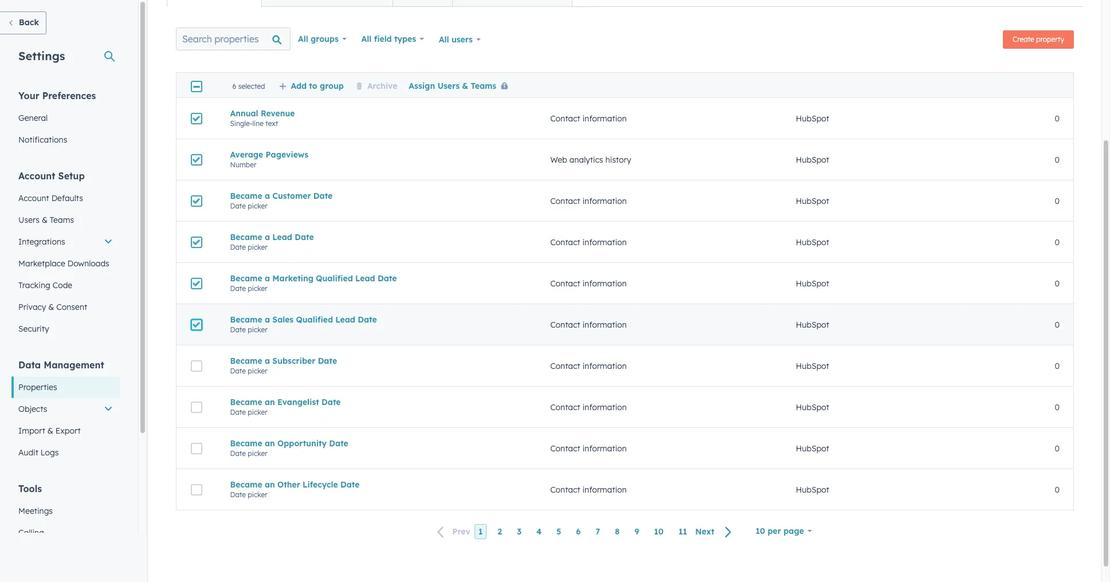 Task type: describe. For each thing, give the bounding box(es) containing it.
next button
[[691, 525, 739, 540]]

contact information for became a sales qualified lead date
[[550, 319, 627, 330]]

objects
[[18, 404, 47, 414]]

management
[[44, 359, 104, 371]]

downloads
[[67, 258, 109, 269]]

became a lead date button
[[230, 232, 523, 242]]

contact for became a lead date
[[550, 237, 580, 247]]

all users
[[439, 34, 473, 45]]

privacy & consent link
[[11, 296, 120, 318]]

assign users & teams
[[409, 81, 496, 91]]

became a marketing qualified lead date date picker
[[230, 273, 397, 293]]

contact for became a marketing qualified lead date
[[550, 278, 580, 289]]

contact for became a sales qualified lead date
[[550, 319, 580, 330]]

10 button
[[650, 524, 668, 539]]

history
[[605, 154, 631, 165]]

account for account setup
[[18, 170, 55, 182]]

users
[[452, 34, 473, 45]]

import
[[18, 426, 45, 436]]

annual
[[230, 108, 258, 118]]

groups
[[311, 34, 339, 44]]

assign
[[409, 81, 435, 91]]

page
[[783, 526, 804, 536]]

& for consent
[[48, 302, 54, 312]]

hubspot for became a subscriber date
[[796, 361, 829, 371]]

field
[[374, 34, 392, 44]]

average pageviews number
[[230, 149, 308, 169]]

text
[[265, 119, 278, 128]]

users inside tab panel
[[437, 81, 460, 91]]

sales
[[272, 314, 294, 325]]

notifications
[[18, 135, 67, 145]]

meetings
[[18, 506, 53, 516]]

import & export
[[18, 426, 81, 436]]

became a customer date button
[[230, 191, 523, 201]]

2 button
[[494, 524, 506, 539]]

1 button
[[474, 524, 487, 539]]

hubspot for became an other lifecycle date
[[796, 485, 829, 495]]

became for became an other lifecycle date
[[230, 479, 262, 490]]

single-
[[230, 119, 252, 128]]

users inside account setup element
[[18, 215, 40, 225]]

contact information for became an evangelist date
[[550, 402, 627, 412]]

properties
[[18, 382, 57, 393]]

marketing
[[272, 273, 313, 283]]

contact for annual revenue
[[550, 113, 580, 123]]

5
[[556, 527, 561, 537]]

privacy
[[18, 302, 46, 312]]

Search search field
[[176, 28, 291, 50]]

audit
[[18, 448, 38, 458]]

contact for became an evangelist date
[[550, 402, 580, 412]]

a for customer
[[265, 191, 270, 201]]

per
[[768, 526, 781, 536]]

account setup
[[18, 170, 85, 182]]

tab panel containing all groups
[[167, 6, 1083, 552]]

4
[[536, 527, 542, 537]]

back
[[19, 17, 39, 28]]

all field types button
[[354, 28, 431, 50]]

an for other
[[265, 479, 275, 490]]

all groups button
[[291, 28, 354, 50]]

became a subscriber date button
[[230, 356, 523, 366]]

export
[[55, 426, 81, 436]]

teams inside tab panel
[[471, 81, 496, 91]]

0 for became a sales qualified lead date
[[1055, 319, 1060, 330]]

import & export link
[[11, 420, 120, 442]]

6 button
[[572, 524, 585, 539]]

an for opportunity
[[265, 438, 275, 448]]

hubspot for became a marketing qualified lead date
[[796, 278, 829, 289]]

prev
[[452, 527, 470, 537]]

annual revenue button
[[230, 108, 523, 118]]

information for became an opportunity date
[[582, 443, 627, 454]]

0 for became a subscriber date
[[1055, 361, 1060, 371]]

add to group button
[[279, 81, 344, 91]]

information for became an evangelist date
[[582, 402, 627, 412]]

consent
[[56, 302, 87, 312]]

assign users & teams button
[[409, 81, 512, 91]]

lead for became a sales qualified lead date
[[335, 314, 355, 325]]

10 for 10
[[654, 527, 664, 537]]

became a sales qualified lead date date picker
[[230, 314, 377, 334]]

web analytics history
[[550, 154, 631, 165]]

your preferences
[[18, 90, 96, 101]]

a for lead
[[265, 232, 270, 242]]

became an opportunity date button
[[230, 438, 523, 448]]

meetings link
[[11, 500, 120, 522]]

defaults
[[51, 193, 83, 203]]

marketplace downloads link
[[11, 253, 120, 274]]

audit logs
[[18, 448, 59, 458]]

code
[[53, 280, 72, 291]]

archive button
[[355, 81, 397, 91]]

9
[[635, 527, 639, 537]]

became for became a sales qualified lead date
[[230, 314, 262, 325]]

became a subscriber date date picker
[[230, 356, 337, 375]]

data management element
[[11, 359, 120, 464]]

evangelist
[[277, 397, 319, 407]]

types
[[394, 34, 416, 44]]

picker inside became a lead date date picker
[[248, 243, 267, 251]]

contact for became a subscriber date
[[550, 361, 580, 371]]

0 for became an opportunity date
[[1055, 443, 1060, 454]]

6 selected
[[232, 82, 265, 91]]

information for became a subscriber date
[[582, 361, 627, 371]]

picker inside became a subscriber date date picker
[[248, 366, 267, 375]]

analytics
[[569, 154, 603, 165]]

hubspot for became a lead date
[[796, 237, 829, 247]]

contact information for became a marketing qualified lead date
[[550, 278, 627, 289]]

an for evangelist
[[265, 397, 275, 407]]

tools
[[18, 483, 42, 495]]

picker inside became an evangelist date date picker
[[248, 408, 267, 416]]

hubspot for annual revenue
[[796, 113, 829, 123]]

information for became an other lifecycle date
[[582, 485, 627, 495]]

picker inside became a sales qualified lead date date picker
[[248, 325, 267, 334]]

all field types
[[361, 34, 416, 44]]

account defaults link
[[11, 187, 120, 209]]

contact for became an other lifecycle date
[[550, 485, 580, 495]]

contact information for became an other lifecycle date
[[550, 485, 627, 495]]

integrations button
[[11, 231, 120, 253]]

revenue
[[261, 108, 295, 118]]

lead inside became a lead date date picker
[[272, 232, 292, 242]]

became a customer date date picker
[[230, 191, 333, 210]]

marketplace
[[18, 258, 65, 269]]

audit logs link
[[11, 442, 120, 464]]

average
[[230, 149, 263, 160]]

pageviews
[[266, 149, 308, 160]]

all for all users
[[439, 34, 449, 45]]



Task type: vqa. For each thing, say whether or not it's contained in the screenshot.
5th 0 from the bottom of the page
yes



Task type: locate. For each thing, give the bounding box(es) containing it.
6 for 6
[[576, 527, 581, 537]]

became inside became a lead date date picker
[[230, 232, 262, 242]]

2 information from the top
[[582, 196, 627, 206]]

picker up became an opportunity date date picker
[[248, 408, 267, 416]]

1 vertical spatial 6
[[576, 527, 581, 537]]

became for became an evangelist date
[[230, 397, 262, 407]]

objects button
[[11, 398, 120, 420]]

selected
[[238, 82, 265, 91]]

integrations
[[18, 237, 65, 247]]

lead down became a marketing qualified lead date date picker
[[335, 314, 355, 325]]

2 account from the top
[[18, 193, 49, 203]]

5 contact from the top
[[550, 319, 580, 330]]

2 horizontal spatial all
[[439, 34, 449, 45]]

to
[[309, 81, 317, 91]]

an left evangelist
[[265, 397, 275, 407]]

0 vertical spatial qualified
[[316, 273, 353, 283]]

6 became from the top
[[230, 397, 262, 407]]

9 0 from the top
[[1055, 443, 1060, 454]]

qualified right marketing
[[316, 273, 353, 283]]

account up users & teams on the top left of the page
[[18, 193, 49, 203]]

an left opportunity
[[265, 438, 275, 448]]

all inside popup button
[[439, 34, 449, 45]]

10 per page
[[756, 526, 804, 536]]

6 hubspot from the top
[[796, 319, 829, 330]]

became inside became an evangelist date date picker
[[230, 397, 262, 407]]

0 for became an evangelist date
[[1055, 402, 1060, 412]]

3 an from the top
[[265, 479, 275, 490]]

1 vertical spatial teams
[[50, 215, 74, 225]]

a inside became a sales qualified lead date date picker
[[265, 314, 270, 325]]

picker up became a subscriber date date picker
[[248, 325, 267, 334]]

create
[[1013, 35, 1034, 44]]

0 vertical spatial teams
[[471, 81, 496, 91]]

opportunity
[[277, 438, 327, 448]]

3 contact from the top
[[550, 237, 580, 247]]

4 picker from the top
[[248, 325, 267, 334]]

4 contact information from the top
[[550, 278, 627, 289]]

became inside became a sales qualified lead date date picker
[[230, 314, 262, 325]]

teams down account defaults 'link'
[[50, 215, 74, 225]]

2 0 from the top
[[1055, 154, 1060, 165]]

& inside data management element
[[47, 426, 53, 436]]

lead inside became a marketing qualified lead date date picker
[[355, 273, 375, 283]]

became a marketing qualified lead date button
[[230, 273, 523, 283]]

web
[[550, 154, 567, 165]]

a inside became a customer date date picker
[[265, 191, 270, 201]]

0
[[1055, 113, 1060, 123], [1055, 154, 1060, 165], [1055, 196, 1060, 206], [1055, 237, 1060, 247], [1055, 278, 1060, 289], [1055, 319, 1060, 330], [1055, 361, 1060, 371], [1055, 402, 1060, 412], [1055, 443, 1060, 454], [1055, 485, 1060, 495]]

5 hubspot from the top
[[796, 278, 829, 289]]

pagination navigation
[[431, 524, 739, 540]]

3 information from the top
[[582, 237, 627, 247]]

10 for 10 per page
[[756, 526, 765, 536]]

picker down became a lead date date picker
[[248, 284, 267, 293]]

all for all groups
[[298, 34, 308, 44]]

account up the account defaults
[[18, 170, 55, 182]]

all for all field types
[[361, 34, 372, 44]]

6
[[232, 82, 236, 91], [576, 527, 581, 537]]

users right assign
[[437, 81, 460, 91]]

1 account from the top
[[18, 170, 55, 182]]

became a lead date date picker
[[230, 232, 314, 251]]

information for became a marketing qualified lead date
[[582, 278, 627, 289]]

tracking code link
[[11, 274, 120, 296]]

became left sales on the left of page
[[230, 314, 262, 325]]

account for account defaults
[[18, 193, 49, 203]]

all left groups
[[298, 34, 308, 44]]

0 horizontal spatial all
[[298, 34, 308, 44]]

0 vertical spatial account
[[18, 170, 55, 182]]

hubspot for became an opportunity date
[[796, 443, 829, 454]]

6 contact information from the top
[[550, 361, 627, 371]]

& for teams
[[42, 215, 48, 225]]

became inside became a customer date date picker
[[230, 191, 262, 201]]

other
[[277, 479, 300, 490]]

became down became an evangelist date date picker
[[230, 438, 262, 448]]

became inside became a subscriber date date picker
[[230, 356, 262, 366]]

6 left selected
[[232, 82, 236, 91]]

a for sales
[[265, 314, 270, 325]]

hubspot for became an evangelist date
[[796, 402, 829, 412]]

0 vertical spatial users
[[437, 81, 460, 91]]

8 became from the top
[[230, 479, 262, 490]]

5 button
[[552, 524, 565, 539]]

an left other on the bottom of page
[[265, 479, 275, 490]]

average pageviews button
[[230, 149, 523, 160]]

became a sales qualified lead date button
[[230, 314, 523, 325]]

7 0 from the top
[[1055, 361, 1060, 371]]

& for export
[[47, 426, 53, 436]]

2 contact from the top
[[550, 196, 580, 206]]

all left field on the left of page
[[361, 34, 372, 44]]

6 picker from the top
[[248, 408, 267, 416]]

& right privacy
[[48, 302, 54, 312]]

security link
[[11, 318, 120, 340]]

tab panel
[[167, 6, 1083, 552]]

3 contact information from the top
[[550, 237, 627, 247]]

9 information from the top
[[582, 485, 627, 495]]

next
[[695, 527, 714, 537]]

subscriber
[[272, 356, 315, 366]]

picker up became a lead date date picker
[[248, 201, 267, 210]]

1 horizontal spatial all
[[361, 34, 372, 44]]

your
[[18, 90, 39, 101]]

3 0 from the top
[[1055, 196, 1060, 206]]

became inside became an other lifecycle date date picker
[[230, 479, 262, 490]]

became for became an opportunity date
[[230, 438, 262, 448]]

4 information from the top
[[582, 278, 627, 289]]

8 contact information from the top
[[550, 443, 627, 454]]

0 for became a customer date
[[1055, 196, 1060, 206]]

picker inside became a marketing qualified lead date date picker
[[248, 284, 267, 293]]

an inside became an other lifecycle date date picker
[[265, 479, 275, 490]]

account setup element
[[11, 170, 120, 340]]

account inside 'link'
[[18, 193, 49, 203]]

5 information from the top
[[582, 319, 627, 330]]

1 vertical spatial qualified
[[296, 314, 333, 325]]

0 for average pageviews
[[1055, 154, 1060, 165]]

became left other on the bottom of page
[[230, 479, 262, 490]]

5 became from the top
[[230, 356, 262, 366]]

2 hubspot from the top
[[796, 154, 829, 165]]

4 hubspot from the top
[[796, 237, 829, 247]]

6 inside button
[[576, 527, 581, 537]]

10 inside popup button
[[756, 526, 765, 536]]

1 vertical spatial users
[[18, 215, 40, 225]]

tab list
[[167, 0, 572, 7]]

lead down the became a lead date button
[[355, 273, 375, 283]]

10 inside button
[[654, 527, 664, 537]]

picker inside became an opportunity date date picker
[[248, 449, 267, 458]]

&
[[462, 81, 468, 91], [42, 215, 48, 225], [48, 302, 54, 312], [47, 426, 53, 436]]

2 vertical spatial an
[[265, 479, 275, 490]]

& left export
[[47, 426, 53, 436]]

10 hubspot from the top
[[796, 485, 829, 495]]

& right assign
[[462, 81, 468, 91]]

3 picker from the top
[[248, 284, 267, 293]]

6 information from the top
[[582, 361, 627, 371]]

became left evangelist
[[230, 397, 262, 407]]

security
[[18, 324, 49, 334]]

contact for became an opportunity date
[[550, 443, 580, 454]]

became for became a lead date
[[230, 232, 262, 242]]

account defaults
[[18, 193, 83, 203]]

qualified for marketing
[[316, 273, 353, 283]]

teams
[[471, 81, 496, 91], [50, 215, 74, 225]]

1 horizontal spatial users
[[437, 81, 460, 91]]

hubspot for average pageviews
[[796, 154, 829, 165]]

picker up became an evangelist date date picker
[[248, 366, 267, 375]]

general link
[[11, 107, 120, 129]]

contact information for annual revenue
[[550, 113, 627, 123]]

contact information for became a customer date
[[550, 196, 627, 206]]

0 horizontal spatial users
[[18, 215, 40, 225]]

properties link
[[11, 376, 120, 398]]

lead for became a marketing qualified lead date
[[355, 273, 375, 283]]

lead
[[272, 232, 292, 242], [355, 273, 375, 283], [335, 314, 355, 325]]

hubspot for became a customer date
[[796, 196, 829, 206]]

2 a from the top
[[265, 232, 270, 242]]

2 contact information from the top
[[550, 196, 627, 206]]

qualified for sales
[[296, 314, 333, 325]]

1 picker from the top
[[248, 201, 267, 210]]

tracking
[[18, 280, 50, 291]]

calling
[[18, 528, 44, 538]]

9 hubspot from the top
[[796, 443, 829, 454]]

1 horizontal spatial 10
[[756, 526, 765, 536]]

9 contact information from the top
[[550, 485, 627, 495]]

a inside became a lead date date picker
[[265, 232, 270, 242]]

customer
[[272, 191, 311, 201]]

property
[[1036, 35, 1064, 44]]

0 for became a marketing qualified lead date
[[1055, 278, 1060, 289]]

a left sales on the left of page
[[265, 314, 270, 325]]

all left the users
[[439, 34, 449, 45]]

your preferences element
[[11, 89, 120, 151]]

users & teams link
[[11, 209, 120, 231]]

picker up became an other lifecycle date date picker
[[248, 449, 267, 458]]

8 information from the top
[[582, 443, 627, 454]]

4 0 from the top
[[1055, 237, 1060, 247]]

all groups
[[298, 34, 339, 44]]

picker down became a customer date date picker
[[248, 243, 267, 251]]

data
[[18, 359, 41, 371]]

became left "subscriber"
[[230, 356, 262, 366]]

a left customer
[[265, 191, 270, 201]]

1
[[478, 527, 483, 537]]

became for became a marketing qualified lead date
[[230, 273, 262, 283]]

7 information from the top
[[582, 402, 627, 412]]

3
[[517, 527, 521, 537]]

became down became a customer date date picker
[[230, 232, 262, 242]]

1 became from the top
[[230, 191, 262, 201]]

5 a from the top
[[265, 356, 270, 366]]

& up integrations
[[42, 215, 48, 225]]

4 contact from the top
[[550, 278, 580, 289]]

lead down became a customer date date picker
[[272, 232, 292, 242]]

prev button
[[431, 525, 474, 540]]

picker down became an opportunity date date picker
[[248, 490, 267, 499]]

a down became a customer date date picker
[[265, 232, 270, 242]]

1 information from the top
[[582, 113, 627, 123]]

3 a from the top
[[265, 273, 270, 283]]

became inside became a marketing qualified lead date date picker
[[230, 273, 262, 283]]

became down became a lead date date picker
[[230, 273, 262, 283]]

0 horizontal spatial 10
[[654, 527, 664, 537]]

0 horizontal spatial 6
[[232, 82, 236, 91]]

became for became a customer date
[[230, 191, 262, 201]]

became down number
[[230, 191, 262, 201]]

7 contact from the top
[[550, 402, 580, 412]]

became for became a subscriber date
[[230, 356, 262, 366]]

qualified inside became a marketing qualified lead date date picker
[[316, 273, 353, 283]]

add
[[291, 81, 307, 91]]

0 for annual revenue
[[1055, 113, 1060, 123]]

became inside became an opportunity date date picker
[[230, 438, 262, 448]]

0 horizontal spatial lead
[[272, 232, 292, 242]]

picker inside became a customer date date picker
[[248, 201, 267, 210]]

8
[[615, 527, 620, 537]]

5 contact information from the top
[[550, 319, 627, 330]]

1 horizontal spatial teams
[[471, 81, 496, 91]]

3 hubspot from the top
[[796, 196, 829, 206]]

7 contact information from the top
[[550, 402, 627, 412]]

qualified inside became a sales qualified lead date date picker
[[296, 314, 333, 325]]

5 picker from the top
[[248, 366, 267, 375]]

6 0 from the top
[[1055, 319, 1060, 330]]

an inside became an opportunity date date picker
[[265, 438, 275, 448]]

2 became from the top
[[230, 232, 262, 242]]

contact information for became a subscriber date
[[550, 361, 627, 371]]

qualified right sales on the left of page
[[296, 314, 333, 325]]

1 0 from the top
[[1055, 113, 1060, 123]]

marketplace downloads
[[18, 258, 109, 269]]

6 contact from the top
[[550, 361, 580, 371]]

information for became a sales qualified lead date
[[582, 319, 627, 330]]

2 horizontal spatial lead
[[355, 273, 375, 283]]

contact for became a customer date
[[550, 196, 580, 206]]

picker inside became an other lifecycle date date picker
[[248, 490, 267, 499]]

10 right the "9" button
[[654, 527, 664, 537]]

all users button
[[431, 28, 488, 52]]

archive
[[367, 81, 397, 91]]

a inside became a subscriber date date picker
[[265, 356, 270, 366]]

1 vertical spatial lead
[[355, 273, 375, 283]]

10 left 'per'
[[756, 526, 765, 536]]

5 0 from the top
[[1055, 278, 1060, 289]]

became an other lifecycle date date picker
[[230, 479, 360, 499]]

3 became from the top
[[230, 273, 262, 283]]

lead inside became a sales qualified lead date date picker
[[335, 314, 355, 325]]

a left marketing
[[265, 273, 270, 283]]

0 for became a lead date
[[1055, 237, 1060, 247]]

1 vertical spatial an
[[265, 438, 275, 448]]

8 button
[[611, 524, 624, 539]]

tools element
[[11, 483, 120, 582]]

a inside became a marketing qualified lead date date picker
[[265, 273, 270, 283]]

information for became a lead date
[[582, 237, 627, 247]]

general
[[18, 113, 48, 123]]

back link
[[0, 11, 46, 34]]

became an evangelist date date picker
[[230, 397, 341, 416]]

data management
[[18, 359, 104, 371]]

2 an from the top
[[265, 438, 275, 448]]

0 for became an other lifecycle date
[[1055, 485, 1060, 495]]

information
[[582, 113, 627, 123], [582, 196, 627, 206], [582, 237, 627, 247], [582, 278, 627, 289], [582, 319, 627, 330], [582, 361, 627, 371], [582, 402, 627, 412], [582, 443, 627, 454], [582, 485, 627, 495]]

privacy & consent
[[18, 302, 87, 312]]

8 hubspot from the top
[[796, 402, 829, 412]]

7 picker from the top
[[248, 449, 267, 458]]

11
[[679, 527, 687, 537]]

8 0 from the top
[[1055, 402, 1060, 412]]

9 contact from the top
[[550, 485, 580, 495]]

tracking code
[[18, 280, 72, 291]]

contact information for became an opportunity date
[[550, 443, 627, 454]]

4 button
[[532, 524, 546, 539]]

1 horizontal spatial lead
[[335, 314, 355, 325]]

information for annual revenue
[[582, 113, 627, 123]]

hubspot for became a sales qualified lead date
[[796, 319, 829, 330]]

2 vertical spatial lead
[[335, 314, 355, 325]]

7 hubspot from the top
[[796, 361, 829, 371]]

hubspot
[[796, 113, 829, 123], [796, 154, 829, 165], [796, 196, 829, 206], [796, 237, 829, 247], [796, 278, 829, 289], [796, 319, 829, 330], [796, 361, 829, 371], [796, 402, 829, 412], [796, 443, 829, 454], [796, 485, 829, 495]]

0 vertical spatial 6
[[232, 82, 236, 91]]

10 per page button
[[748, 520, 819, 543]]

information for became a customer date
[[582, 196, 627, 206]]

1 a from the top
[[265, 191, 270, 201]]

a for subscriber
[[265, 356, 270, 366]]

teams inside account setup element
[[50, 215, 74, 225]]

a for marketing
[[265, 273, 270, 283]]

4 a from the top
[[265, 314, 270, 325]]

1 horizontal spatial 6
[[576, 527, 581, 537]]

8 contact from the top
[[550, 443, 580, 454]]

calling link
[[11, 522, 120, 544]]

teams down the users
[[471, 81, 496, 91]]

0 vertical spatial an
[[265, 397, 275, 407]]

contact information for became a lead date
[[550, 237, 627, 247]]

group
[[320, 81, 344, 91]]

6 left the 7 button
[[576, 527, 581, 537]]

2 picker from the top
[[248, 243, 267, 251]]

4 became from the top
[[230, 314, 262, 325]]

0 vertical spatial lead
[[272, 232, 292, 242]]

1 hubspot from the top
[[796, 113, 829, 123]]

1 contact from the top
[[550, 113, 580, 123]]

1 an from the top
[[265, 397, 275, 407]]

9 button
[[631, 524, 643, 539]]

users up integrations
[[18, 215, 40, 225]]

1 vertical spatial account
[[18, 193, 49, 203]]

1 contact information from the top
[[550, 113, 627, 123]]

0 horizontal spatial teams
[[50, 215, 74, 225]]

settings
[[18, 49, 65, 63]]

lifecycle
[[303, 479, 338, 490]]

became an evangelist date button
[[230, 397, 523, 407]]

an inside became an evangelist date date picker
[[265, 397, 275, 407]]

a left "subscriber"
[[265, 356, 270, 366]]

notifications link
[[11, 129, 120, 151]]

10 0 from the top
[[1055, 485, 1060, 495]]

7 became from the top
[[230, 438, 262, 448]]

6 for 6 selected
[[232, 82, 236, 91]]

8 picker from the top
[[248, 490, 267, 499]]

line
[[252, 119, 264, 128]]



